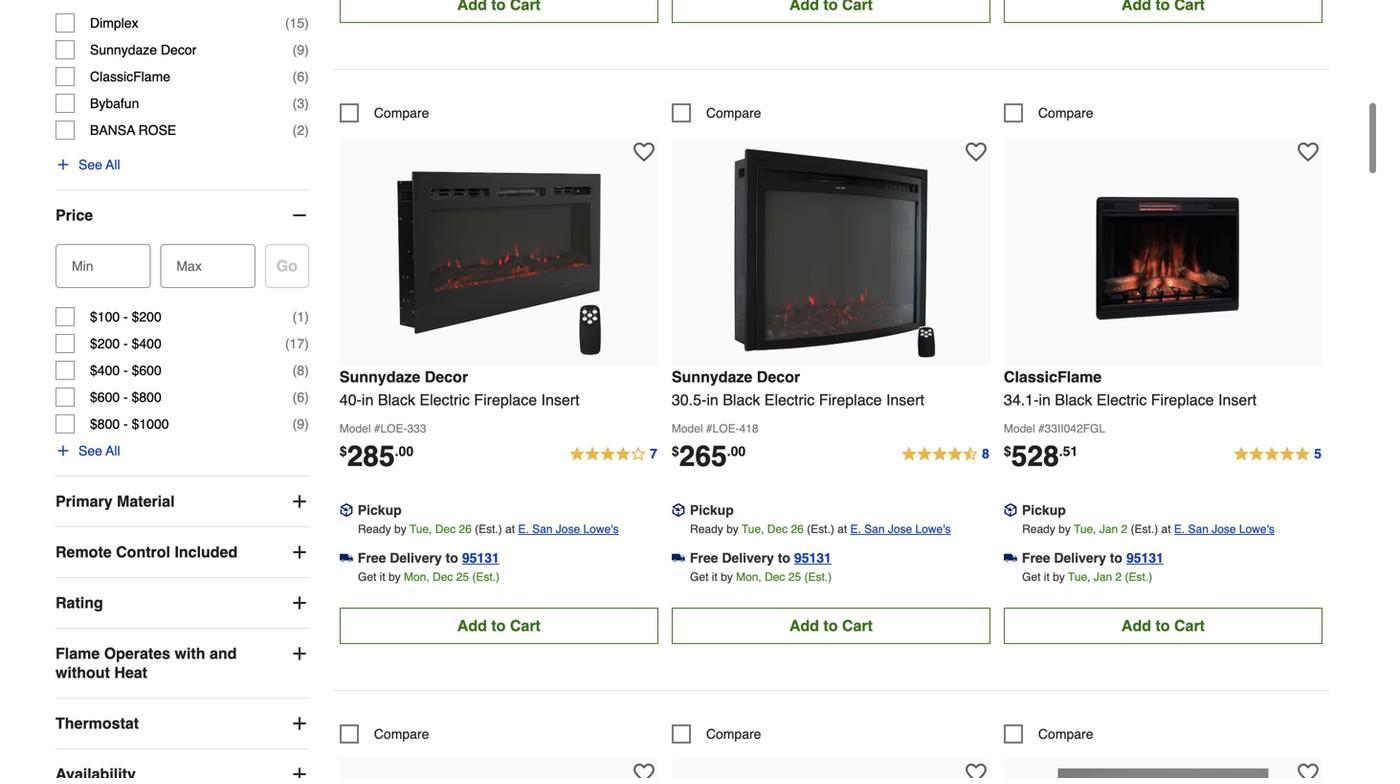 Task type: locate. For each thing, give the bounding box(es) containing it.
1 vertical spatial see all button
[[56, 441, 120, 460]]

0 horizontal spatial lowe's
[[583, 522, 619, 536]]

.00
[[395, 443, 414, 459], [727, 443, 746, 459]]

compare inside 5013934685 element
[[1038, 726, 1093, 742]]

loe- up actual price $285.00 element
[[380, 422, 407, 435]]

compare for 5001135107 element
[[706, 726, 761, 742]]

1 vertical spatial $600
[[90, 390, 120, 405]]

2 vertical spatial 2
[[1115, 570, 1122, 584]]

3 in from the left
[[1039, 391, 1051, 409]]

actual price $528.51 element
[[1004, 440, 1078, 473]]

( for sunnydaze decor
[[293, 42, 297, 58]]

bansa rose
[[90, 123, 176, 138]]

( 9 )
[[293, 42, 309, 58], [293, 416, 309, 432]]

add for 3rd the add to cart button from right
[[457, 617, 487, 634]]

flame operates with and without heat button
[[56, 629, 309, 698]]

( 6 ) up the 3
[[293, 69, 309, 84]]

# for 30.5-
[[706, 422, 713, 435]]

pickup image down 528
[[1004, 503, 1017, 517]]

- down the $400 - $600
[[123, 390, 128, 405]]

pickup down $ 285 .00
[[358, 502, 402, 518]]

see all button down bansa
[[56, 155, 120, 174]]

0 vertical spatial 9
[[297, 42, 304, 58]]

e. for second 'truck filled' icon from right
[[850, 522, 861, 536]]

7
[[650, 446, 657, 461]]

- for $100
[[123, 309, 128, 325]]

in inside the 'sunnydaze decor 30.5-in black electric fireplace insert'
[[707, 391, 719, 409]]

1 95131 from the left
[[462, 550, 499, 566]]

pickup image down 285
[[340, 503, 353, 517]]

2 e. san jose lowe's button from the left
[[850, 520, 951, 539]]

9 down the 15
[[297, 42, 304, 58]]

see down $800 - $1000
[[78, 443, 102, 459]]

- down $100 - $200
[[123, 336, 128, 351]]

0 vertical spatial $200
[[132, 309, 161, 325]]

model
[[340, 422, 371, 435], [672, 422, 703, 435], [1004, 422, 1035, 435]]

1 model from the left
[[340, 422, 371, 435]]

plus image for primary material
[[290, 492, 309, 511]]

2 horizontal spatial add to cart button
[[1004, 608, 1323, 644]]

( 6 ) down ( 8 ) at the left of the page
[[293, 390, 309, 405]]

2 horizontal spatial it
[[1044, 570, 1050, 584]]

1 .00 from the left
[[395, 443, 414, 459]]

2 25 from the left
[[788, 570, 801, 584]]

1 see all button from the top
[[56, 155, 120, 174]]

- down $200 - $400
[[123, 363, 128, 378]]

$ right 7
[[672, 443, 679, 459]]

3 ) from the top
[[304, 69, 309, 84]]

1 jose from the left
[[556, 522, 580, 536]]

3 delivery from the left
[[1054, 550, 1106, 566]]

0 horizontal spatial black
[[378, 391, 415, 409]]

model # loe-418
[[672, 422, 759, 435]]

0 horizontal spatial delivery
[[390, 550, 442, 566]]

classicflame up the 34.1-
[[1004, 368, 1102, 386]]

0 horizontal spatial jose
[[556, 522, 580, 536]]

bansa
[[90, 123, 135, 138]]

1 - from the top
[[123, 309, 128, 325]]

all
[[106, 157, 120, 172], [106, 443, 120, 459]]

1 horizontal spatial get it by mon, dec 25 (est.)
[[690, 570, 832, 584]]

1 $ from the left
[[340, 443, 347, 459]]

1 25 from the left
[[456, 570, 469, 584]]

1 horizontal spatial e.
[[850, 522, 861, 536]]

sunnydaze inside the 'sunnydaze decor 30.5-in black electric fireplace insert'
[[672, 368, 753, 386]]

lowe's
[[583, 522, 619, 536], [915, 522, 951, 536], [1239, 522, 1275, 536]]

0 horizontal spatial pickup image
[[340, 503, 353, 517]]

$200
[[132, 309, 161, 325], [90, 336, 120, 351]]

compare inside 5001135115 element
[[706, 105, 761, 120]]

33ii042fgl
[[1045, 422, 1105, 435]]

electric
[[420, 391, 470, 409], [765, 391, 815, 409], [1097, 391, 1147, 409]]

jan up get it by tue, jan 2 (est.)
[[1100, 522, 1118, 536]]

0 horizontal spatial sunnydaze
[[90, 42, 157, 58]]

jan down ready by tue, jan 2 (est.) at e. san jose lowe's
[[1094, 570, 1112, 584]]

heart outline image
[[633, 142, 654, 163], [1298, 142, 1319, 163], [633, 763, 654, 778]]

ready up get it by tue, jan 2 (est.)
[[1022, 522, 1055, 536]]

in inside classicflame 34.1-in black electric fireplace insert
[[1039, 391, 1051, 409]]

decor
[[161, 42, 196, 58], [425, 368, 468, 386], [757, 368, 800, 386]]

1 pickup image from the left
[[340, 503, 353, 517]]

# up $ 285 .00
[[374, 422, 380, 435]]

2 pickup from the left
[[690, 502, 734, 518]]

2 horizontal spatial $
[[1004, 443, 1011, 459]]

e. san jose lowe's button for "95131" button corresponding to second 'truck filled' icon from right
[[850, 520, 951, 539]]

1 get from the left
[[358, 570, 376, 584]]

0 vertical spatial 6
[[297, 69, 304, 84]]

jose down 8 button
[[888, 522, 912, 536]]

decor inside the 'sunnydaze decor 30.5-in black electric fireplace insert'
[[757, 368, 800, 386]]

jose for "95131" button corresponding to second 'truck filled' icon from right
[[888, 522, 912, 536]]

10 ) from the top
[[304, 416, 309, 432]]

sunnydaze down dimplex
[[90, 42, 157, 58]]

6 ) from the top
[[304, 309, 309, 325]]

truck filled image
[[340, 551, 353, 565], [672, 551, 685, 565], [1004, 551, 1017, 565]]

1 see all from the top
[[78, 157, 120, 172]]

insert up 7 button
[[541, 391, 580, 409]]

1 vertical spatial see all
[[78, 443, 120, 459]]

1 free from the left
[[358, 550, 386, 566]]

1 horizontal spatial delivery
[[722, 550, 774, 566]]

8 ) from the top
[[304, 363, 309, 378]]

0 horizontal spatial 26
[[459, 522, 472, 536]]

1 26 from the left
[[459, 522, 472, 536]]

$600 down $200 - $400
[[132, 363, 161, 378]]

0 horizontal spatial $600
[[90, 390, 120, 405]]

electric inside sunnydaze decor 40-in black electric fireplace insert
[[420, 391, 470, 409]]

2 up get it by tue, jan 2 (est.)
[[1121, 522, 1128, 536]]

2 ready by tue, dec 26 (est.) at e. san jose lowe's from the left
[[690, 522, 951, 536]]

0 horizontal spatial ready by tue, dec 26 (est.) at e. san jose lowe's
[[358, 522, 619, 536]]

decor up 333
[[425, 368, 468, 386]]

e. san jose lowe's button down 7 button
[[518, 520, 619, 539]]

2 see all from the top
[[78, 443, 120, 459]]

e.
[[518, 522, 529, 536], [850, 522, 861, 536], [1174, 522, 1185, 536]]

tue,
[[410, 522, 432, 536], [742, 522, 764, 536], [1074, 522, 1096, 536], [1068, 570, 1091, 584]]

ready by tue, dec 26 (est.) at e. san jose lowe's
[[358, 522, 619, 536], [690, 522, 951, 536]]

1 # from the left
[[374, 422, 380, 435]]

95131 for first 'truck filled' icon from right
[[1126, 550, 1164, 566]]

(
[[285, 15, 290, 31], [293, 42, 297, 58], [293, 69, 297, 84], [293, 96, 297, 111], [293, 123, 297, 138], [293, 309, 297, 325], [285, 336, 290, 351], [293, 363, 297, 378], [293, 390, 297, 405], [293, 416, 297, 432]]

to
[[446, 550, 458, 566], [778, 550, 790, 566], [1110, 550, 1123, 566], [491, 617, 506, 634], [823, 617, 838, 634], [1156, 617, 1170, 634]]

model down 40-
[[340, 422, 371, 435]]

333
[[407, 422, 426, 435]]

pickup image for ready by tue, dec 26 (est.) at e. san jose lowe's
[[340, 503, 353, 517]]

$400
[[132, 336, 161, 351], [90, 363, 120, 378]]

1 add from the left
[[457, 617, 487, 634]]

ready by tue, dec 26 (est.) at e. san jose lowe's for "95131" button corresponding to second 'truck filled' icon from right
[[690, 522, 951, 536]]

0 horizontal spatial cart
[[510, 617, 541, 634]]

model # 33ii042fgl
[[1004, 422, 1105, 435]]

3 model from the left
[[1004, 422, 1035, 435]]

5 ) from the top
[[304, 123, 309, 138]]

see all button down $800 - $1000
[[56, 441, 120, 460]]

insert
[[541, 391, 580, 409], [886, 391, 925, 409], [1218, 391, 1257, 409]]

1 vertical spatial classicflame
[[1004, 368, 1102, 386]]

0 horizontal spatial add to cart
[[457, 617, 541, 634]]

0 horizontal spatial $
[[340, 443, 347, 459]]

1 horizontal spatial ready by tue, dec 26 (est.) at e. san jose lowe's
[[690, 522, 951, 536]]

in up model # loe-418
[[707, 391, 719, 409]]

loe- up $ 265 .00
[[713, 422, 739, 435]]

plus image inside primary material button
[[290, 492, 309, 511]]

1 horizontal spatial pickup
[[690, 502, 734, 518]]

fireplace
[[474, 391, 537, 409], [819, 391, 882, 409], [1151, 391, 1214, 409]]

0 horizontal spatial decor
[[161, 42, 196, 58]]

9 ) from the top
[[304, 390, 309, 405]]

2 fireplace from the left
[[819, 391, 882, 409]]

2 horizontal spatial insert
[[1218, 391, 1257, 409]]

#
[[374, 422, 380, 435], [706, 422, 713, 435], [1038, 422, 1045, 435]]

black inside the 'sunnydaze decor 30.5-in black electric fireplace insert'
[[723, 391, 760, 409]]

1 ( 9 ) from the top
[[293, 42, 309, 58]]

) for $600 - $800
[[304, 390, 309, 405]]

insert inside sunnydaze decor 40-in black electric fireplace insert
[[541, 391, 580, 409]]

e. san jose lowe's button
[[518, 520, 619, 539], [850, 520, 951, 539], [1174, 520, 1275, 539]]

plus image inside thermostat "button"
[[290, 714, 309, 733]]

in up model # 33ii042fgl
[[1039, 391, 1051, 409]]

( 9 ) down ( 8 ) at the left of the page
[[293, 416, 309, 432]]

0 horizontal spatial mon,
[[404, 570, 429, 584]]

black
[[378, 391, 415, 409], [723, 391, 760, 409], [1055, 391, 1092, 409]]

0 vertical spatial classicflame
[[90, 69, 170, 84]]

0 horizontal spatial .00
[[395, 443, 414, 459]]

1 95131 button from the left
[[462, 548, 499, 567]]

2 get from the left
[[690, 570, 709, 584]]

in up model # loe-333
[[362, 391, 374, 409]]

0 horizontal spatial truck filled image
[[340, 551, 353, 565]]

1 vertical spatial see
[[78, 443, 102, 459]]

see
[[78, 157, 102, 172], [78, 443, 102, 459]]

fireplace for 30.5-in black electric fireplace insert
[[819, 391, 882, 409]]

( 9 ) down the 15
[[293, 42, 309, 58]]

3 fireplace from the left
[[1151, 391, 1214, 409]]

1 horizontal spatial add
[[789, 617, 819, 634]]

compare inside 1000631427 element
[[374, 726, 429, 742]]

$
[[340, 443, 347, 459], [672, 443, 679, 459], [1004, 443, 1011, 459]]

( for bansa rose
[[293, 123, 297, 138]]

6 up the 3
[[297, 69, 304, 84]]

2 add to cart from the left
[[789, 617, 873, 634]]

9 for $800 - $1000
[[297, 416, 304, 432]]

heart outline image for 1000631427 element
[[633, 763, 654, 778]]

# up $ 265 .00
[[706, 422, 713, 435]]

2 95131 button from the left
[[794, 548, 832, 567]]

get for first 'truck filled' icon
[[358, 570, 376, 584]]

1 horizontal spatial get
[[690, 570, 709, 584]]

compare inside 5001135107 element
[[706, 726, 761, 742]]

in
[[362, 391, 374, 409], [707, 391, 719, 409], [1039, 391, 1051, 409]]

get it by mon, dec 25 (est.)
[[358, 570, 500, 584], [690, 570, 832, 584]]

3 # from the left
[[1038, 422, 1045, 435]]

2 free from the left
[[690, 550, 718, 566]]

1 black from the left
[[378, 391, 415, 409]]

1 horizontal spatial 95131
[[794, 550, 832, 566]]

2 horizontal spatial add to cart
[[1122, 617, 1205, 634]]

0 horizontal spatial e. san jose lowe's button
[[518, 520, 619, 539]]

$200 down $100
[[90, 336, 120, 351]]

1 e. from the left
[[518, 522, 529, 536]]

ready for pickup image related to ready by tue, jan 2 (est.) at e. san jose lowe's
[[1022, 522, 1055, 536]]

add to cart button
[[340, 608, 658, 644], [672, 608, 991, 644], [1004, 608, 1323, 644]]

$400 down $200 - $400
[[90, 363, 120, 378]]

1 horizontal spatial add to cart button
[[672, 608, 991, 644]]

heat
[[114, 664, 147, 682]]

1 horizontal spatial 25
[[788, 570, 801, 584]]

0 horizontal spatial get
[[358, 570, 376, 584]]

plus image for flame operates with and without heat
[[290, 644, 309, 663]]

plus image inside remote control included 'button'
[[290, 543, 309, 562]]

flame
[[56, 645, 100, 662]]

1 fireplace from the left
[[474, 391, 537, 409]]

1 vertical spatial ( 6 )
[[293, 390, 309, 405]]

electric inside classicflame 34.1-in black electric fireplace insert
[[1097, 391, 1147, 409]]

2 horizontal spatial black
[[1055, 391, 1092, 409]]

black inside classicflame 34.1-in black electric fireplace insert
[[1055, 391, 1092, 409]]

# up '$ 528 .51'
[[1038, 422, 1045, 435]]

2 e. from the left
[[850, 522, 861, 536]]

2 horizontal spatial electric
[[1097, 391, 1147, 409]]

pickup
[[358, 502, 402, 518], [690, 502, 734, 518], [1022, 502, 1066, 518]]

$ inside '$ 528 .51'
[[1004, 443, 1011, 459]]

2 insert from the left
[[886, 391, 925, 409]]

0 horizontal spatial in
[[362, 391, 374, 409]]

2
[[297, 123, 304, 138], [1121, 522, 1128, 536], [1115, 570, 1122, 584]]

jose down 5 button
[[1212, 522, 1236, 536]]

1 vertical spatial all
[[106, 443, 120, 459]]

) for $100 - $200
[[304, 309, 309, 325]]

0 horizontal spatial classicflame
[[90, 69, 170, 84]]

1 e. san jose lowe's button from the left
[[518, 520, 619, 539]]

$400 down $100 - $200
[[132, 336, 161, 351]]

2 horizontal spatial free
[[1022, 550, 1050, 566]]

jose for "95131" button associated with first 'truck filled' icon from right
[[1212, 522, 1236, 536]]

- for $600
[[123, 390, 128, 405]]

2 6 from the top
[[297, 390, 304, 405]]

rose
[[138, 123, 176, 138]]

add
[[457, 617, 487, 634], [789, 617, 819, 634], [1122, 617, 1151, 634]]

(est.)
[[475, 522, 502, 536], [807, 522, 834, 536], [1131, 522, 1158, 536], [472, 570, 500, 584], [804, 570, 832, 584], [1125, 570, 1153, 584]]

2 horizontal spatial add
[[1122, 617, 1151, 634]]

3 insert from the left
[[1218, 391, 1257, 409]]

2 horizontal spatial sunnydaze
[[672, 368, 753, 386]]

model down 30.5-
[[672, 422, 703, 435]]

insert inside classicflame 34.1-in black electric fireplace insert
[[1218, 391, 1257, 409]]

3 e. from the left
[[1174, 522, 1185, 536]]

.00 inside $ 265 .00
[[727, 443, 746, 459]]

2 horizontal spatial pickup
[[1022, 502, 1066, 518]]

real flame 46.5-in black electric fireplace insert image
[[1058, 768, 1269, 778]]

delivery for "95131" button corresponding to second 'truck filled' icon from right
[[722, 550, 774, 566]]

heart outline image
[[966, 142, 987, 163], [966, 763, 987, 778], [1298, 763, 1319, 778]]

fireplace inside sunnydaze decor 40-in black electric fireplace insert
[[474, 391, 537, 409]]

e. san jose lowe's button down 5 button
[[1174, 520, 1275, 539]]

6 down ( 8 ) at the left of the page
[[297, 390, 304, 405]]

1 horizontal spatial .00
[[727, 443, 746, 459]]

2 26 from the left
[[791, 522, 804, 536]]

1 horizontal spatial it
[[712, 570, 718, 584]]

0 horizontal spatial add to cart button
[[340, 608, 658, 644]]

lowe's down 5 button
[[1239, 522, 1275, 536]]

in inside sunnydaze decor 40-in black electric fireplace insert
[[362, 391, 374, 409]]

tue, for first 'truck filled' icon from right
[[1074, 522, 1096, 536]]

e. san jose lowe's button down 8 button
[[850, 520, 951, 539]]

decor inside sunnydaze decor 40-in black electric fireplace insert
[[425, 368, 468, 386]]

$200 up $200 - $400
[[132, 309, 161, 325]]

loe- for 40-
[[380, 422, 407, 435]]

1 pickup from the left
[[358, 502, 402, 518]]

classicflame inside classicflame 34.1-in black electric fireplace insert
[[1004, 368, 1102, 386]]

2 down ready by tue, jan 2 (est.) at e. san jose lowe's
[[1115, 570, 1122, 584]]

delivery for "95131" button related to first 'truck filled' icon
[[390, 550, 442, 566]]

2 horizontal spatial delivery
[[1054, 550, 1106, 566]]

) for $200 - $400
[[304, 336, 309, 351]]

0 horizontal spatial #
[[374, 422, 380, 435]]

lowe's for "95131" button corresponding to second 'truck filled' icon from right
[[915, 522, 951, 536]]

1 horizontal spatial mon,
[[736, 570, 762, 584]]

pickup for pickup image related to ready by tue, jan 2 (est.) at e. san jose lowe's
[[1022, 502, 1066, 518]]

$600 down the $400 - $600
[[90, 390, 120, 405]]

1 delivery from the left
[[390, 550, 442, 566]]

2 it from the left
[[712, 570, 718, 584]]

1 mon, from the left
[[404, 570, 429, 584]]

1 truck filled image from the left
[[340, 551, 353, 565]]

tue, for second 'truck filled' icon from right
[[742, 522, 764, 536]]

fireplace inside the 'sunnydaze decor 30.5-in black electric fireplace insert'
[[819, 391, 882, 409]]

2 horizontal spatial decor
[[757, 368, 800, 386]]

pickup for pickup icon
[[690, 502, 734, 518]]

model down the 34.1-
[[1004, 422, 1035, 435]]

sunnydaze for sunnydaze decor 30.5-in black electric fireplace insert
[[672, 368, 753, 386]]

.00 down 333
[[395, 443, 414, 459]]

1 add to cart from the left
[[457, 617, 541, 634]]

0 vertical spatial ( 6 )
[[293, 69, 309, 84]]

jose down 7 button
[[556, 522, 580, 536]]

5001135107 element
[[672, 724, 761, 744]]

pickup down actual price $528.51 element
[[1022, 502, 1066, 518]]

0 vertical spatial $600
[[132, 363, 161, 378]]

2 horizontal spatial jose
[[1212, 522, 1236, 536]]

- for $800
[[123, 416, 128, 432]]

2 ( 9 ) from the top
[[293, 416, 309, 432]]

95131 for second 'truck filled' icon from right
[[794, 550, 832, 566]]

1 horizontal spatial $
[[672, 443, 679, 459]]

sunnydaze up 30.5-
[[672, 368, 753, 386]]

( 8 )
[[293, 363, 309, 378]]

it for second 'truck filled' icon from right
[[712, 570, 718, 584]]

0 vertical spatial jan
[[1100, 522, 1118, 536]]

plus image for rating
[[290, 593, 309, 613]]

2 horizontal spatial free delivery to 95131
[[1022, 550, 1164, 566]]

.00 inside $ 285 .00
[[395, 443, 414, 459]]

0 vertical spatial all
[[106, 157, 120, 172]]

$800 up $1000
[[132, 390, 161, 405]]

plus image inside rating button
[[290, 593, 309, 613]]

3 jose from the left
[[1212, 522, 1236, 536]]

0 horizontal spatial $400
[[90, 363, 120, 378]]

it for first 'truck filled' icon from right
[[1044, 570, 1050, 584]]

$ inside $ 265 .00
[[672, 443, 679, 459]]

model for in
[[1004, 422, 1035, 435]]

1 ready from the left
[[358, 522, 391, 536]]

material
[[117, 492, 175, 510]]

it
[[380, 570, 385, 584], [712, 570, 718, 584], [1044, 570, 1050, 584]]

$800 down "$600 - $800"
[[90, 416, 120, 432]]

2 $ from the left
[[672, 443, 679, 459]]

2 horizontal spatial in
[[1039, 391, 1051, 409]]

1 horizontal spatial free
[[690, 550, 718, 566]]

pickup right pickup icon
[[690, 502, 734, 518]]

pickup image for ready by tue, jan 2 (est.) at e. san jose lowe's
[[1004, 503, 1017, 517]]

8 left 528
[[982, 446, 990, 461]]

pickup image
[[672, 503, 685, 517]]

2 down the 3
[[297, 123, 304, 138]]

see all down bansa
[[78, 157, 120, 172]]

get it by tue, jan 2 (est.)
[[1022, 570, 1153, 584]]

- for $200
[[123, 336, 128, 351]]

insert inside the 'sunnydaze decor 30.5-in black electric fireplace insert'
[[886, 391, 925, 409]]

sunnydaze for sunnydaze decor
[[90, 42, 157, 58]]

-
[[123, 309, 128, 325], [123, 336, 128, 351], [123, 363, 128, 378], [123, 390, 128, 405], [123, 416, 128, 432]]

all for 2nd see all button from the top
[[106, 443, 120, 459]]

$ down model # loe-333
[[340, 443, 347, 459]]

9 down ( 8 ) at the left of the page
[[297, 416, 304, 432]]

compare inside 5001135101 element
[[374, 105, 429, 120]]

8
[[297, 363, 304, 378], [982, 446, 990, 461]]

2 .00 from the left
[[727, 443, 746, 459]]

san
[[532, 522, 553, 536], [864, 522, 885, 536], [1188, 522, 1209, 536]]

jose for "95131" button related to first 'truck filled' icon
[[556, 522, 580, 536]]

free
[[358, 550, 386, 566], [690, 550, 718, 566], [1022, 550, 1050, 566]]

26
[[459, 522, 472, 536], [791, 522, 804, 536]]

2 black from the left
[[723, 391, 760, 409]]

1 9 from the top
[[297, 42, 304, 58]]

.00 down 418 at the bottom right
[[727, 443, 746, 459]]

0 horizontal spatial insert
[[541, 391, 580, 409]]

insert up 8 button
[[886, 391, 925, 409]]

2 in from the left
[[707, 391, 719, 409]]

2 horizontal spatial san
[[1188, 522, 1209, 536]]

ready down $ 265 .00
[[690, 522, 723, 536]]

see down bansa
[[78, 157, 102, 172]]

compare inside '1000631487' element
[[1038, 105, 1093, 120]]

tue, down $ 265 .00
[[742, 522, 764, 536]]

sunnydaze decor 30.5-in black electric fireplace insert
[[672, 368, 925, 409]]

1 san from the left
[[532, 522, 553, 536]]

decor up 418 at the bottom right
[[757, 368, 800, 386]]

1 insert from the left
[[541, 391, 580, 409]]

4 ) from the top
[[304, 96, 309, 111]]

1 vertical spatial $200
[[90, 336, 120, 351]]

delivery
[[390, 550, 442, 566], [722, 550, 774, 566], [1054, 550, 1106, 566]]

$ for 265
[[672, 443, 679, 459]]

0 vertical spatial see all button
[[56, 155, 120, 174]]

plus image inside flame operates with and without heat "button"
[[290, 644, 309, 663]]

$ inside $ 285 .00
[[340, 443, 347, 459]]

2 pickup image from the left
[[1004, 503, 1017, 517]]

sunnydaze up 40-
[[340, 368, 420, 386]]

0 horizontal spatial model
[[340, 422, 371, 435]]

1 it from the left
[[380, 570, 385, 584]]

2 add from the left
[[789, 617, 819, 634]]

2 electric from the left
[[765, 391, 815, 409]]

2 horizontal spatial at
[[1161, 522, 1171, 536]]

1 at from the left
[[505, 522, 515, 536]]

sunnydaze
[[90, 42, 157, 58], [340, 368, 420, 386], [672, 368, 753, 386]]

see all down $800 - $1000
[[78, 443, 120, 459]]

2 horizontal spatial cart
[[1174, 617, 1205, 634]]

1 horizontal spatial fireplace
[[819, 391, 882, 409]]

1 loe- from the left
[[380, 422, 407, 435]]

get for second 'truck filled' icon from right
[[690, 570, 709, 584]]

classicflame down sunnydaze decor at the top of the page
[[90, 69, 170, 84]]

2 horizontal spatial #
[[1038, 422, 1045, 435]]

lowe's down 7 button
[[583, 522, 619, 536]]

3 add to cart button from the left
[[1004, 608, 1323, 644]]

$600 - $800
[[90, 390, 161, 405]]

265
[[679, 440, 727, 473]]

ready down actual price $285.00 element
[[358, 522, 391, 536]]

all down $800 - $1000
[[106, 443, 120, 459]]

$800
[[132, 390, 161, 405], [90, 416, 120, 432]]

) for classicflame
[[304, 69, 309, 84]]

black up 33ii042fgl
[[1055, 391, 1092, 409]]

black up 418 at the bottom right
[[723, 391, 760, 409]]

max
[[176, 258, 202, 274]]

2 get it by mon, dec 25 (est.) from the left
[[690, 570, 832, 584]]

0 horizontal spatial free delivery to 95131
[[358, 550, 499, 566]]

) for dimplex
[[304, 15, 309, 31]]

dec
[[435, 522, 456, 536], [767, 522, 788, 536], [433, 570, 453, 584], [765, 570, 785, 584]]

black up model # loe-333
[[378, 391, 415, 409]]

tue, down actual price $285.00 element
[[410, 522, 432, 536]]

( for $200 - $400
[[285, 336, 290, 351]]

lowe's down 8 button
[[915, 522, 951, 536]]

e. san jose lowe's button for "95131" button associated with first 'truck filled' icon from right
[[1174, 520, 1275, 539]]

)
[[304, 15, 309, 31], [304, 42, 309, 58], [304, 69, 309, 84], [304, 96, 309, 111], [304, 123, 309, 138], [304, 309, 309, 325], [304, 336, 309, 351], [304, 363, 309, 378], [304, 390, 309, 405], [304, 416, 309, 432]]

1 horizontal spatial cart
[[842, 617, 873, 634]]

insert up 5 button
[[1218, 391, 1257, 409]]

loe-
[[380, 422, 407, 435], [713, 422, 739, 435]]

2 horizontal spatial ready
[[1022, 522, 1055, 536]]

1 lowe's from the left
[[583, 522, 619, 536]]

$ 528 .51
[[1004, 440, 1078, 473]]

pickup image
[[340, 503, 353, 517], [1004, 503, 1017, 517]]

3 black from the left
[[1055, 391, 1092, 409]]

0 horizontal spatial get it by mon, dec 25 (est.)
[[358, 570, 500, 584]]

3 pickup from the left
[[1022, 502, 1066, 518]]

0 horizontal spatial it
[[380, 570, 385, 584]]

.00 for 265
[[727, 443, 746, 459]]

$ down model # 33ii042fgl
[[1004, 443, 1011, 459]]

1 ( 6 ) from the top
[[293, 69, 309, 84]]

classicflame 34.1-in black electric fireplace insert
[[1004, 368, 1257, 409]]

1 horizontal spatial $600
[[132, 363, 161, 378]]

2 see from the top
[[78, 443, 102, 459]]

95131 button
[[462, 548, 499, 567], [794, 548, 832, 567], [1126, 548, 1164, 567]]

see all for 2nd see all button from the top
[[78, 443, 120, 459]]

8 down 17
[[297, 363, 304, 378]]

3 free delivery to 95131 from the left
[[1022, 550, 1164, 566]]

( 6 ) for classicflame
[[293, 69, 309, 84]]

decor up rose
[[161, 42, 196, 58]]

- left $1000
[[123, 416, 128, 432]]

1 vertical spatial 6
[[297, 390, 304, 405]]

ready
[[358, 522, 391, 536], [690, 522, 723, 536], [1022, 522, 1055, 536]]

2 ( 6 ) from the top
[[293, 390, 309, 405]]

2 cart from the left
[[842, 617, 873, 634]]

primary material button
[[56, 477, 309, 526]]

all down bansa
[[106, 157, 120, 172]]

3 add from the left
[[1122, 617, 1151, 634]]

0 horizontal spatial 25
[[456, 570, 469, 584]]

1 horizontal spatial model
[[672, 422, 703, 435]]

black for 40-
[[378, 391, 415, 409]]

3 95131 button from the left
[[1126, 548, 1164, 567]]

1 horizontal spatial pickup image
[[1004, 503, 1017, 517]]

1 6 from the top
[[297, 69, 304, 84]]

95131 button for second 'truck filled' icon from right
[[794, 548, 832, 567]]

2 horizontal spatial truck filled image
[[1004, 551, 1017, 565]]

black inside sunnydaze decor 40-in black electric fireplace insert
[[378, 391, 415, 409]]

remote
[[56, 543, 112, 561]]

decor for sunnydaze decor
[[161, 42, 196, 58]]

1 vertical spatial plus image
[[290, 543, 309, 562]]

2 horizontal spatial e.
[[1174, 522, 1185, 536]]

1 all from the top
[[106, 157, 120, 172]]

1 horizontal spatial free delivery to 95131
[[690, 550, 832, 566]]

2 delivery from the left
[[722, 550, 774, 566]]

tue, down ready by tue, jan 2 (est.) at e. san jose lowe's
[[1068, 570, 1091, 584]]

1 see from the top
[[78, 157, 102, 172]]

2 95131 from the left
[[794, 550, 832, 566]]

( 15 )
[[285, 15, 309, 31]]

sunnydaze inside sunnydaze decor 40-in black electric fireplace insert
[[340, 368, 420, 386]]

fireplace inside classicflame 34.1-in black electric fireplace insert
[[1151, 391, 1214, 409]]

26 for "95131" button related to first 'truck filled' icon
[[459, 522, 472, 536]]

3 add to cart from the left
[[1122, 617, 1205, 634]]

see all button
[[56, 155, 120, 174], [56, 441, 120, 460]]

1 get it by mon, dec 25 (est.) from the left
[[358, 570, 500, 584]]

get
[[358, 570, 376, 584], [690, 570, 709, 584], [1022, 570, 1041, 584]]

$600
[[132, 363, 161, 378], [90, 390, 120, 405]]

plus image
[[56, 157, 71, 172], [290, 492, 309, 511], [290, 644, 309, 663], [290, 714, 309, 733], [290, 765, 309, 778]]

- for $400
[[123, 363, 128, 378]]

plus image
[[56, 443, 71, 459], [290, 543, 309, 562], [290, 593, 309, 613]]

2 horizontal spatial lowe's
[[1239, 522, 1275, 536]]

) for bansa rose
[[304, 123, 309, 138]]

- right $100
[[123, 309, 128, 325]]

tue, up get it by tue, jan 2 (est.)
[[1074, 522, 1096, 536]]

mon, for "95131" button corresponding to second 'truck filled' icon from right
[[736, 570, 762, 584]]

actual price $265.00 element
[[672, 440, 746, 473]]

5001135101 element
[[340, 103, 429, 122]]

1 horizontal spatial ready
[[690, 522, 723, 536]]

6 for classicflame
[[297, 69, 304, 84]]

3 free from the left
[[1022, 550, 1050, 566]]

2 # from the left
[[706, 422, 713, 435]]

( 6 ) for $600 - $800
[[293, 390, 309, 405]]

2 - from the top
[[123, 336, 128, 351]]

electric inside the 'sunnydaze decor 30.5-in black electric fireplace insert'
[[765, 391, 815, 409]]

thermostat
[[56, 715, 139, 732]]

lowe's for "95131" button related to first 'truck filled' icon
[[583, 522, 619, 536]]

2 all from the top
[[106, 443, 120, 459]]

4 - from the top
[[123, 390, 128, 405]]

( for bybafun
[[293, 96, 297, 111]]

1 horizontal spatial 26
[[791, 522, 804, 536]]



Task type: describe. For each thing, give the bounding box(es) containing it.
free delivery to 95131 for first 'truck filled' icon
[[358, 550, 499, 566]]

in for 30.5-
[[707, 391, 719, 409]]

flame operates with and without heat
[[56, 645, 237, 682]]

control
[[116, 543, 170, 561]]

black for 30.5-
[[723, 391, 760, 409]]

5 stars image
[[1233, 443, 1323, 466]]

compare for 1000631427 element
[[374, 726, 429, 742]]

electric for 40-
[[420, 391, 470, 409]]

8 inside "4.5 stars" image
[[982, 446, 990, 461]]

$100
[[90, 309, 120, 325]]

( 3 )
[[293, 96, 309, 111]]

2 add to cart button from the left
[[672, 608, 991, 644]]

tue, for first 'truck filled' icon
[[410, 522, 432, 536]]

15
[[290, 15, 304, 31]]

free for first 'truck filled' icon from right
[[1022, 550, 1050, 566]]

sunnydaze decor 40-in black electric fireplace insert
[[340, 368, 580, 409]]

30.5-
[[672, 391, 707, 409]]

7 button
[[569, 443, 658, 466]]

min
[[72, 258, 93, 274]]

3 at from the left
[[1161, 522, 1171, 536]]

ready for ready by tue, dec 26 (est.) at e. san jose lowe's pickup image
[[358, 522, 391, 536]]

$200 - $400
[[90, 336, 161, 351]]

model # loe-333
[[340, 422, 426, 435]]

get for first 'truck filled' icon from right
[[1022, 570, 1041, 584]]

primary material
[[56, 492, 175, 510]]

compare for 5001135115 element
[[706, 105, 761, 120]]

1 cart from the left
[[510, 617, 541, 634]]

1 vertical spatial jan
[[1094, 570, 1112, 584]]

classicflame for classicflame 34.1-in black electric fireplace insert
[[1004, 368, 1102, 386]]

model for 40-
[[340, 422, 371, 435]]

ready for pickup icon
[[690, 522, 723, 536]]

3 truck filled image from the left
[[1004, 551, 1017, 565]]

( for $400 - $600
[[293, 363, 297, 378]]

# for 40-
[[374, 422, 380, 435]]

8 button
[[901, 443, 991, 466]]

95131 button for first 'truck filled' icon from right
[[1126, 548, 1164, 567]]

operates
[[104, 645, 170, 662]]

0 horizontal spatial $800
[[90, 416, 120, 432]]

9 for sunnydaze decor
[[297, 42, 304, 58]]

5001135115 element
[[672, 103, 761, 122]]

285
[[347, 440, 395, 473]]

95131 for first 'truck filled' icon
[[462, 550, 499, 566]]

rating button
[[56, 578, 309, 628]]

sunnydaze decor 40-in black electric fireplace insert image
[[394, 147, 604, 358]]

with
[[175, 645, 205, 662]]

and
[[210, 645, 237, 662]]

4 stars image
[[569, 443, 658, 466]]

.51
[[1059, 443, 1078, 459]]

4.5 stars image
[[901, 443, 991, 466]]

2 see all button from the top
[[56, 441, 120, 460]]

17
[[290, 336, 304, 351]]

all for first see all button
[[106, 157, 120, 172]]

1 add to cart button from the left
[[340, 608, 658, 644]]

( for $800 - $1000
[[293, 416, 297, 432]]

( 2 )
[[293, 123, 309, 138]]

free for first 'truck filled' icon
[[358, 550, 386, 566]]

1 horizontal spatial $200
[[132, 309, 161, 325]]

) for sunnydaze decor
[[304, 42, 309, 58]]

40-
[[340, 391, 362, 409]]

go
[[276, 257, 298, 275]]

included
[[175, 543, 238, 561]]

2 san from the left
[[864, 522, 885, 536]]

model for 30.5-
[[672, 422, 703, 435]]

insert for 30.5-in black electric fireplace insert
[[886, 391, 925, 409]]

compare for '1000631487' element
[[1038, 105, 1093, 120]]

delivery for "95131" button associated with first 'truck filled' icon from right
[[1054, 550, 1106, 566]]

sunnydaze decor 30.5-in black electric fireplace insert image
[[726, 147, 936, 358]]

rating
[[56, 594, 103, 612]]

plus image for thermostat
[[290, 714, 309, 733]]

1000631427 element
[[340, 724, 429, 744]]

e. for first 'truck filled' icon
[[518, 522, 529, 536]]

fireplace for 40-in black electric fireplace insert
[[474, 391, 537, 409]]

1
[[297, 309, 304, 325]]

$ for 528
[[1004, 443, 1011, 459]]

1 horizontal spatial $800
[[132, 390, 161, 405]]

.00 for 285
[[395, 443, 414, 459]]

classicflame 34.1-in black electric fireplace insert image
[[1058, 147, 1269, 358]]

go button
[[265, 244, 309, 288]]

$ for 285
[[340, 443, 347, 459]]

$400 - $600
[[90, 363, 161, 378]]

418
[[739, 422, 759, 435]]

remote control included button
[[56, 527, 309, 577]]

free delivery to 95131 for second 'truck filled' icon from right
[[690, 550, 832, 566]]

without
[[56, 664, 110, 682]]

minus image
[[290, 206, 309, 225]]

primary
[[56, 492, 113, 510]]

528
[[1011, 440, 1059, 473]]

5
[[1314, 446, 1322, 461]]

0 horizontal spatial $200
[[90, 336, 120, 351]]

5013934685 element
[[1004, 724, 1093, 744]]

decor for sunnydaze decor 30.5-in black electric fireplace insert
[[757, 368, 800, 386]]

free for second 'truck filled' icon from right
[[690, 550, 718, 566]]

remote control included
[[56, 543, 238, 561]]

in for 40-
[[362, 391, 374, 409]]

2 truck filled image from the left
[[672, 551, 685, 565]]

plus image for remote control included
[[290, 543, 309, 562]]

dimplex
[[90, 15, 138, 31]]

3 cart from the left
[[1174, 617, 1205, 634]]

3 san from the left
[[1188, 522, 1209, 536]]

see all for first see all button
[[78, 157, 120, 172]]

ready by tue, jan 2 (est.) at e. san jose lowe's
[[1022, 522, 1275, 536]]

price button
[[56, 191, 309, 240]]

0 vertical spatial plus image
[[56, 443, 71, 459]]

bybafun
[[90, 96, 139, 111]]

# for in
[[1038, 422, 1045, 435]]

$1000
[[132, 416, 169, 432]]

price
[[56, 206, 93, 224]]

( for $600 - $800
[[293, 390, 297, 405]]

6 for $600 - $800
[[297, 390, 304, 405]]

( for classicflame
[[293, 69, 297, 84]]

) for bybafun
[[304, 96, 309, 111]]

0 horizontal spatial 8
[[297, 363, 304, 378]]

3
[[297, 96, 304, 111]]

it for first 'truck filled' icon
[[380, 570, 385, 584]]

heart outline image for 5001135101 element
[[633, 142, 654, 163]]

$ 285 .00
[[340, 440, 414, 473]]

26 for "95131" button corresponding to second 'truck filled' icon from right
[[791, 522, 804, 536]]

loe- for 30.5-
[[713, 422, 739, 435]]

electric for 30.5-
[[765, 391, 815, 409]]

$ 265 .00
[[672, 440, 746, 473]]

pickup for ready by tue, dec 26 (est.) at e. san jose lowe's pickup image
[[358, 502, 402, 518]]

1 vertical spatial 2
[[1121, 522, 1128, 536]]

sunnydaze decor
[[90, 42, 196, 58]]

lowe's for "95131" button associated with first 'truck filled' icon from right
[[1239, 522, 1275, 536]]

mon, for "95131" button related to first 'truck filled' icon
[[404, 570, 429, 584]]

0 vertical spatial 2
[[297, 123, 304, 138]]

( 1 )
[[293, 309, 309, 325]]

34.1-
[[1004, 391, 1039, 409]]

25 for "95131" button corresponding to second 'truck filled' icon from right
[[788, 570, 801, 584]]

( 9 ) for sunnydaze decor
[[293, 42, 309, 58]]

0 vertical spatial $400
[[132, 336, 161, 351]]

insert for 40-in black electric fireplace insert
[[541, 391, 580, 409]]

e. for first 'truck filled' icon from right
[[1174, 522, 1185, 536]]

2 at from the left
[[838, 522, 847, 536]]

25 for "95131" button related to first 'truck filled' icon
[[456, 570, 469, 584]]

5 button
[[1233, 443, 1323, 466]]

1000631487 element
[[1004, 103, 1093, 122]]

ready by tue, dec 26 (est.) at e. san jose lowe's for "95131" button related to first 'truck filled' icon
[[358, 522, 619, 536]]

( for $100 - $200
[[293, 309, 297, 325]]

( 17 )
[[285, 336, 309, 351]]

( 9 ) for $800 - $1000
[[293, 416, 309, 432]]

sunnydaze for sunnydaze decor 40-in black electric fireplace insert
[[340, 368, 420, 386]]

free delivery to 95131 for first 'truck filled' icon from right
[[1022, 550, 1164, 566]]

$800 - $1000
[[90, 416, 169, 432]]

add for 2nd the add to cart button
[[789, 617, 819, 634]]

thermostat button
[[56, 699, 309, 749]]

) for $400 - $600
[[304, 363, 309, 378]]

$100 - $200
[[90, 309, 161, 325]]

compare for 5013934685 element
[[1038, 726, 1093, 742]]

actual price $285.00 element
[[340, 440, 414, 473]]



Task type: vqa. For each thing, say whether or not it's contained in the screenshot.
the rightmost the Model
yes



